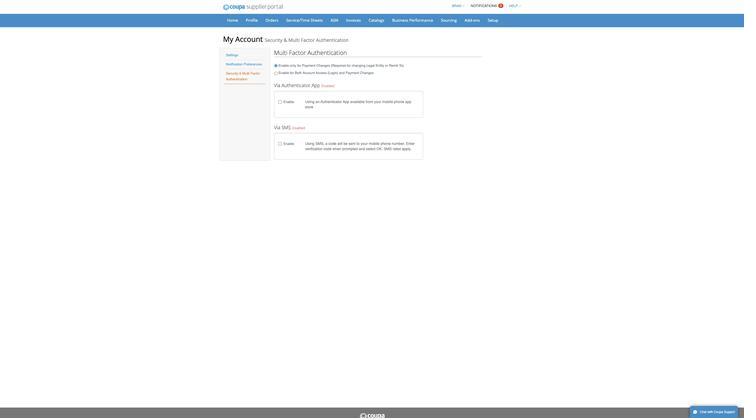 Task type: locate. For each thing, give the bounding box(es) containing it.
1 vertical spatial authenticator
[[321, 100, 342, 104]]

your right from
[[374, 100, 382, 104]]

enable down via authenticator app disabled
[[284, 100, 294, 104]]

rates
[[393, 147, 401, 151]]

authenticator inside using an authenticator app available from your mobile phone app store
[[321, 100, 342, 104]]

notifications
[[471, 4, 497, 8]]

app
[[312, 82, 320, 88], [343, 100, 350, 104]]

your right to
[[361, 142, 368, 146]]

home link
[[224, 16, 242, 24]]

help link
[[507, 4, 522, 8]]

1 vertical spatial your
[[361, 142, 368, 146]]

chat
[[701, 410, 707, 414]]

or
[[386, 63, 389, 67]]

multi up enable only for payment changes (required for changing legal entity or remit-to) option
[[274, 48, 288, 57]]

your
[[374, 100, 382, 104], [361, 142, 368, 146]]

authentication down the asn link
[[316, 37, 349, 43]]

orders link
[[263, 16, 282, 24]]

available
[[351, 100, 365, 104]]

0
[[500, 4, 502, 8]]

enable for both account access (login) and payment changes
[[279, 71, 374, 75]]

authentication
[[316, 37, 349, 43], [308, 48, 347, 57], [226, 77, 248, 81]]

1 horizontal spatial sms
[[384, 147, 392, 151]]

preferences
[[244, 62, 262, 66]]

2 vertical spatial factor
[[251, 71, 260, 75]]

factor inside security & multi factor authentication
[[251, 71, 260, 75]]

phone left app
[[394, 100, 405, 104]]

via
[[274, 82, 281, 88], [274, 124, 281, 130]]

0 horizontal spatial multi
[[243, 71, 250, 75]]

settings
[[226, 53, 238, 57]]

payment down multi factor authentication at left top
[[302, 63, 316, 67]]

catalogs
[[369, 18, 385, 23]]

1 via from the top
[[274, 82, 281, 88]]

app
[[406, 100, 412, 104]]

1 vertical spatial &
[[239, 71, 242, 75]]

0 vertical spatial security
[[265, 37, 283, 43]]

profile link
[[243, 16, 261, 24]]

2 vertical spatial authentication
[[226, 77, 248, 81]]

1 using from the top
[[305, 100, 315, 104]]

2 using from the top
[[305, 142, 315, 146]]

support
[[725, 410, 736, 414]]

1 vertical spatial code
[[324, 147, 332, 151]]

mobile
[[383, 100, 393, 104], [369, 142, 380, 146]]

code down a
[[324, 147, 332, 151]]

changes up access
[[317, 63, 330, 67]]

& down notification preferences link
[[239, 71, 242, 75]]

factor up only
[[289, 48, 306, 57]]

1 vertical spatial multi
[[274, 48, 288, 57]]

sourcing link
[[438, 16, 461, 24]]

0 horizontal spatial app
[[312, 82, 320, 88]]

changes
[[317, 63, 330, 67], [360, 71, 374, 75]]

1 vertical spatial security
[[226, 71, 238, 75]]

invoices
[[346, 18, 361, 23]]

0 vertical spatial via
[[274, 82, 281, 88]]

using sms, a code will be sent to your mobile phone number. enter verification code when prompted and select ok. sms rates apply.
[[305, 142, 415, 151]]

coupa supplier portal image
[[219, 1, 287, 14], [359, 413, 386, 418]]

business performance link
[[389, 16, 437, 24]]

for
[[297, 63, 301, 67], [347, 63, 351, 67], [290, 71, 294, 75]]

payment
[[302, 63, 316, 67], [346, 71, 359, 75]]

via sms disabled
[[274, 124, 305, 130]]

and down enable only for payment changes (required for changing legal entity or remit-to)
[[339, 71, 345, 75]]

invoices link
[[343, 16, 365, 24]]

authenticator down both
[[282, 82, 311, 88]]

1 vertical spatial account
[[303, 71, 315, 75]]

0 horizontal spatial phone
[[381, 142, 391, 146]]

an
[[316, 100, 320, 104]]

1 horizontal spatial authenticator
[[321, 100, 342, 104]]

account down profile on the top left
[[236, 34, 263, 44]]

for right only
[[297, 63, 301, 67]]

security down orders
[[265, 37, 283, 43]]

1 vertical spatial disabled
[[292, 126, 305, 130]]

0 vertical spatial payment
[[302, 63, 316, 67]]

1 vertical spatial via
[[274, 124, 281, 130]]

0 horizontal spatial authenticator
[[282, 82, 311, 88]]

add-
[[465, 18, 474, 23]]

1 vertical spatial factor
[[289, 48, 306, 57]]

sms
[[282, 124, 291, 130], [384, 147, 392, 151]]

(required
[[331, 63, 346, 67]]

0 vertical spatial authentication
[[316, 37, 349, 43]]

multi down notification preferences link
[[243, 71, 250, 75]]

for left changing
[[347, 63, 351, 67]]

security
[[265, 37, 283, 43], [226, 71, 238, 75]]

payment down changing
[[346, 71, 359, 75]]

authentication up (required
[[308, 48, 347, 57]]

changes down legal
[[360, 71, 374, 75]]

mobile inside using sms, a code will be sent to your mobile phone number. enter verification code when prompted and select ok. sms rates apply.
[[369, 142, 380, 146]]

&
[[284, 37, 287, 43], [239, 71, 242, 75]]

multi factor authentication
[[274, 48, 347, 57]]

None checkbox
[[279, 100, 282, 104], [279, 142, 282, 146], [279, 100, 282, 104], [279, 142, 282, 146]]

with
[[708, 410, 714, 414]]

using inside using sms, a code will be sent to your mobile phone number. enter verification code when prompted and select ok. sms rates apply.
[[305, 142, 315, 146]]

0 vertical spatial coupa supplier portal image
[[219, 1, 287, 14]]

1 vertical spatial changes
[[360, 71, 374, 75]]

using inside using an authenticator app available from your mobile phone app store
[[305, 100, 315, 104]]

0 horizontal spatial disabled
[[292, 126, 305, 130]]

1 horizontal spatial app
[[343, 100, 350, 104]]

setup link
[[485, 16, 502, 24]]

& down service/time
[[284, 37, 287, 43]]

navigation containing notifications 0
[[450, 1, 522, 11]]

0 vertical spatial multi
[[289, 37, 300, 43]]

1 horizontal spatial multi
[[274, 48, 288, 57]]

authenticator
[[282, 82, 311, 88], [321, 100, 342, 104]]

0 vertical spatial authenticator
[[282, 82, 311, 88]]

1 vertical spatial mobile
[[369, 142, 380, 146]]

and
[[339, 71, 345, 75], [359, 147, 365, 151]]

brad
[[453, 4, 462, 8]]

both
[[295, 71, 302, 75]]

enter
[[406, 142, 415, 146]]

for left both
[[290, 71, 294, 75]]

1 vertical spatial phone
[[381, 142, 391, 146]]

0 horizontal spatial coupa supplier portal image
[[219, 1, 287, 14]]

0 horizontal spatial account
[[236, 34, 263, 44]]

multi inside security & multi factor authentication
[[243, 71, 250, 75]]

code right a
[[329, 142, 337, 146]]

brad link
[[450, 4, 465, 8]]

multi
[[289, 37, 300, 43], [274, 48, 288, 57], [243, 71, 250, 75]]

app left available
[[343, 100, 350, 104]]

enable
[[279, 63, 289, 67], [279, 71, 289, 75], [284, 100, 294, 104], [284, 142, 294, 146]]

multi down service/time
[[289, 37, 300, 43]]

using an authenticator app available from your mobile phone app store
[[305, 100, 412, 109]]

0 horizontal spatial mobile
[[369, 142, 380, 146]]

notification preferences
[[226, 62, 262, 66]]

navigation
[[450, 1, 522, 11]]

entity
[[376, 63, 385, 67]]

1 vertical spatial payment
[[346, 71, 359, 75]]

1 vertical spatial and
[[359, 147, 365, 151]]

authenticator right an
[[321, 100, 342, 104]]

0 vertical spatial phone
[[394, 100, 405, 104]]

disabled
[[322, 83, 335, 88], [292, 126, 305, 130]]

disabled inside via authenticator app disabled
[[322, 83, 335, 88]]

factor
[[301, 37, 315, 43], [289, 48, 306, 57], [251, 71, 260, 75]]

2 horizontal spatial multi
[[289, 37, 300, 43]]

0 vertical spatial your
[[374, 100, 382, 104]]

0 vertical spatial and
[[339, 71, 345, 75]]

only
[[290, 63, 297, 67]]

and down to
[[359, 147, 365, 151]]

account right both
[[303, 71, 315, 75]]

0 vertical spatial mobile
[[383, 100, 393, 104]]

phone up ok.
[[381, 142, 391, 146]]

legal
[[367, 63, 375, 67]]

phone
[[394, 100, 405, 104], [381, 142, 391, 146]]

1 horizontal spatial your
[[374, 100, 382, 104]]

0 vertical spatial disabled
[[322, 83, 335, 88]]

to
[[357, 142, 360, 146]]

0 vertical spatial app
[[312, 82, 320, 88]]

0 horizontal spatial your
[[361, 142, 368, 146]]

changing
[[352, 63, 366, 67]]

disabled down store
[[292, 126, 305, 130]]

1 horizontal spatial account
[[303, 71, 315, 75]]

using
[[305, 100, 315, 104], [305, 142, 315, 146]]

0 horizontal spatial security
[[226, 71, 238, 75]]

1 vertical spatial using
[[305, 142, 315, 146]]

authentication down 'notification'
[[226, 77, 248, 81]]

0 vertical spatial factor
[[301, 37, 315, 43]]

mobile up select
[[369, 142, 380, 146]]

1 horizontal spatial &
[[284, 37, 287, 43]]

factor up multi factor authentication at left top
[[301, 37, 315, 43]]

account
[[236, 34, 263, 44], [303, 71, 315, 75]]

will
[[338, 142, 343, 146]]

from
[[366, 100, 373, 104]]

using up verification
[[305, 142, 315, 146]]

chat with coupa support button
[[691, 406, 739, 418]]

0 vertical spatial &
[[284, 37, 287, 43]]

1 vertical spatial sms
[[384, 147, 392, 151]]

1 horizontal spatial and
[[359, 147, 365, 151]]

security & multi factor authentication
[[226, 71, 260, 81]]

disabled down enable for both account access (login) and payment changes
[[322, 83, 335, 88]]

using up store
[[305, 100, 315, 104]]

0 vertical spatial changes
[[317, 63, 330, 67]]

1 horizontal spatial coupa supplier portal image
[[359, 413, 386, 418]]

security down 'notification'
[[226, 71, 238, 75]]

0 horizontal spatial and
[[339, 71, 345, 75]]

enable right enable for both account access (login) and payment changes option
[[279, 71, 289, 75]]

Enable for Both Account Access (Login) and Payment Changes radio
[[274, 70, 278, 77]]

service/time
[[286, 18, 310, 23]]

service/time sheets
[[286, 18, 323, 23]]

0 horizontal spatial &
[[239, 71, 242, 75]]

authentication inside my account security & multi factor authentication
[[316, 37, 349, 43]]

2 vertical spatial multi
[[243, 71, 250, 75]]

1 horizontal spatial disabled
[[322, 83, 335, 88]]

app down access
[[312, 82, 320, 88]]

1 horizontal spatial mobile
[[383, 100, 393, 104]]

factor down preferences
[[251, 71, 260, 75]]

1 horizontal spatial phone
[[394, 100, 405, 104]]

prompted
[[343, 147, 358, 151]]

factor inside my account security & multi factor authentication
[[301, 37, 315, 43]]

0 vertical spatial using
[[305, 100, 315, 104]]

0 vertical spatial sms
[[282, 124, 291, 130]]

1 vertical spatial app
[[343, 100, 350, 104]]

2 via from the top
[[274, 124, 281, 130]]

1 horizontal spatial security
[[265, 37, 283, 43]]

enable only for payment changes (required for changing legal entity or remit-to)
[[279, 63, 404, 67]]

0 horizontal spatial changes
[[317, 63, 330, 67]]

mobile right from
[[383, 100, 393, 104]]



Task type: describe. For each thing, give the bounding box(es) containing it.
help
[[510, 4, 518, 8]]

using for using sms, a code will be sent to your mobile phone number. enter verification code when prompted and select ok. sms rates apply.
[[305, 142, 315, 146]]

1 horizontal spatial for
[[297, 63, 301, 67]]

your inside using sms, a code will be sent to your mobile phone number. enter verification code when prompted and select ok. sms rates apply.
[[361, 142, 368, 146]]

0 horizontal spatial payment
[[302, 63, 316, 67]]

my account security & multi factor authentication
[[223, 34, 349, 44]]

to)
[[400, 63, 404, 67]]

& inside my account security & multi factor authentication
[[284, 37, 287, 43]]

add-ons
[[465, 18, 480, 23]]

mobile inside using an authenticator app available from your mobile phone app store
[[383, 100, 393, 104]]

sheets
[[311, 18, 323, 23]]

via for via sms
[[274, 124, 281, 130]]

your inside using an authenticator app available from your mobile phone app store
[[374, 100, 382, 104]]

sourcing
[[441, 18, 457, 23]]

verification
[[305, 147, 323, 151]]

security & multi factor authentication link
[[226, 71, 260, 81]]

when
[[333, 147, 342, 151]]

1 horizontal spatial payment
[[346, 71, 359, 75]]

app inside using an authenticator app available from your mobile phone app store
[[343, 100, 350, 104]]

notification preferences link
[[226, 62, 262, 66]]

& inside security & multi factor authentication
[[239, 71, 242, 75]]

2 horizontal spatial for
[[347, 63, 351, 67]]

asn link
[[328, 16, 342, 24]]

remit-
[[390, 63, 400, 67]]

performance
[[410, 18, 434, 23]]

add-ons link
[[462, 16, 484, 24]]

ons
[[474, 18, 480, 23]]

1 horizontal spatial changes
[[360, 71, 374, 75]]

1 vertical spatial authentication
[[308, 48, 347, 57]]

select
[[366, 147, 376, 151]]

asn
[[331, 18, 339, 23]]

chat with coupa support
[[701, 410, 736, 414]]

disabled inside via sms disabled
[[292, 126, 305, 130]]

number.
[[392, 142, 405, 146]]

Enable only for Payment Changes (Required for changing Legal Entity or Remit-To) radio
[[274, 62, 278, 69]]

setup
[[488, 18, 499, 23]]

and inside using sms, a code will be sent to your mobile phone number. enter verification code when prompted and select ok. sms rates apply.
[[359, 147, 365, 151]]

coupa
[[715, 410, 724, 414]]

0 horizontal spatial for
[[290, 71, 294, 75]]

a
[[326, 142, 328, 146]]

orders
[[266, 18, 279, 23]]

store
[[305, 105, 314, 109]]

ok.
[[377, 147, 383, 151]]

security inside my account security & multi factor authentication
[[265, 37, 283, 43]]

phone inside using sms, a code will be sent to your mobile phone number. enter verification code when prompted and select ok. sms rates apply.
[[381, 142, 391, 146]]

0 vertical spatial code
[[329, 142, 337, 146]]

notifications 0
[[471, 4, 502, 8]]

1 vertical spatial coupa supplier portal image
[[359, 413, 386, 418]]

catalogs link
[[366, 16, 388, 24]]

business
[[393, 18, 409, 23]]

profile
[[246, 18, 258, 23]]

home
[[227, 18, 238, 23]]

notification
[[226, 62, 243, 66]]

via authenticator app disabled
[[274, 82, 335, 88]]

phone inside using an authenticator app available from your mobile phone app store
[[394, 100, 405, 104]]

apply.
[[402, 147, 412, 151]]

business performance
[[393, 18, 434, 23]]

sms inside using sms, a code will be sent to your mobile phone number. enter verification code when prompted and select ok. sms rates apply.
[[384, 147, 392, 151]]

enable right enable only for payment changes (required for changing legal entity or remit-to) option
[[279, 63, 289, 67]]

using for using an authenticator app available from your mobile phone app store
[[305, 100, 315, 104]]

sms,
[[316, 142, 325, 146]]

0 vertical spatial account
[[236, 34, 263, 44]]

service/time sheets link
[[283, 16, 327, 24]]

my
[[223, 34, 234, 44]]

access
[[316, 71, 327, 75]]

settings link
[[226, 53, 238, 57]]

0 horizontal spatial sms
[[282, 124, 291, 130]]

multi inside my account security & multi factor authentication
[[289, 37, 300, 43]]

(login)
[[328, 71, 338, 75]]

via for via authenticator app
[[274, 82, 281, 88]]

enable down via sms disabled
[[284, 142, 294, 146]]

be
[[344, 142, 348, 146]]

sent
[[349, 142, 356, 146]]

authentication inside security & multi factor authentication
[[226, 77, 248, 81]]

security inside security & multi factor authentication
[[226, 71, 238, 75]]



Task type: vqa. For each thing, say whether or not it's contained in the screenshot.
Earlier
no



